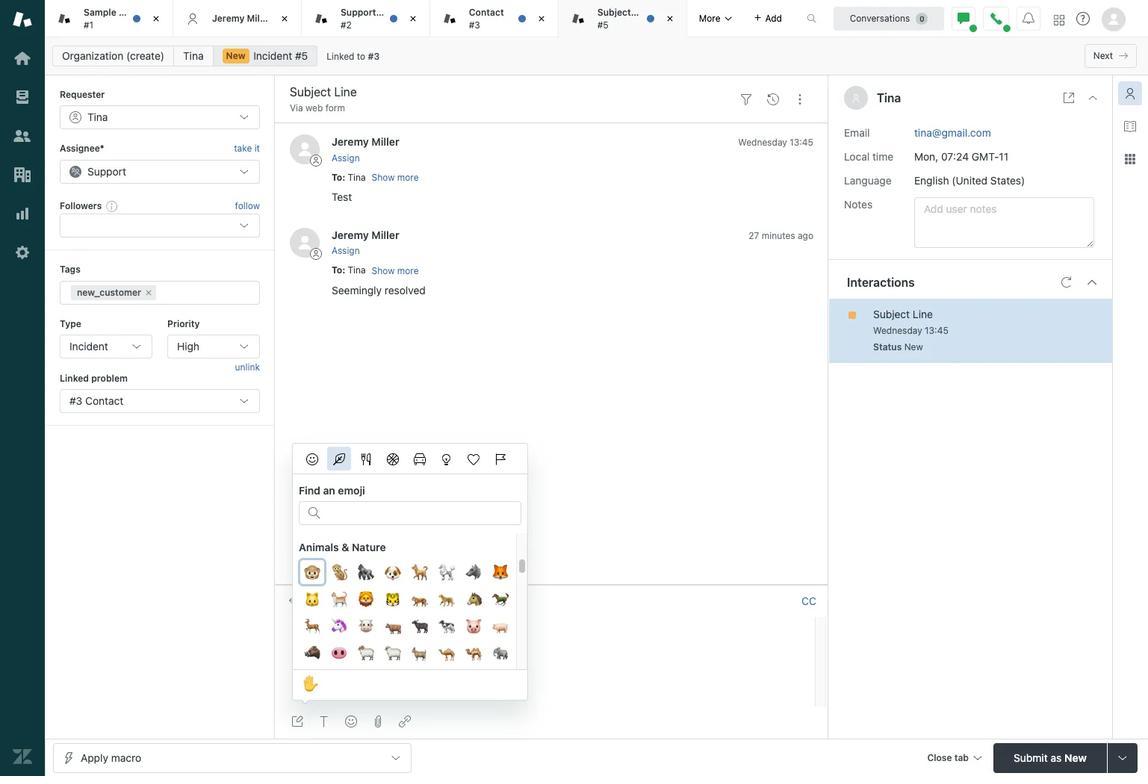 Task type: locate. For each thing, give the bounding box(es) containing it.
0 vertical spatial wednesday
[[738, 137, 787, 148]]

2 show from the top
[[372, 265, 395, 276]]

line inside the subject line #5
[[633, 7, 652, 18]]

jeremy inside tab
[[212, 13, 245, 24]]

0 vertical spatial jeremy miller assign
[[332, 136, 399, 163]]

jeremy miller link down form
[[332, 136, 399, 148]]

0 horizontal spatial line
[[633, 7, 652, 18]]

1 jeremy miller assign from the top
[[332, 136, 399, 163]]

show more button for seemingly
[[372, 264, 419, 278]]

1 show more button from the top
[[372, 171, 419, 185]]

tina@gmail.com
[[914, 126, 991, 139]]

to up seemingly
[[332, 265, 342, 276]]

27 minutes ago text field
[[749, 230, 813, 241]]

subject line wednesday 13:45 status new
[[873, 307, 949, 352]]

4 close image from the left
[[662, 11, 677, 26]]

assign up seemingly
[[332, 245, 360, 256]]

0 vertical spatial :
[[342, 172, 345, 183]]

avatar image
[[290, 135, 320, 165], [290, 228, 320, 258]]

show more button
[[372, 171, 419, 185], [372, 264, 419, 278]]

2 more from the top
[[397, 265, 419, 276]]

line inside the subject line wednesday 13:45 status new
[[913, 307, 933, 320]]

tab up subject field
[[430, 0, 559, 37]]

miller up to : tina show more test
[[372, 136, 399, 148]]

close image right the subject line #5
[[662, 11, 677, 26]]

13:45 inside the subject line wednesday 13:45 status new
[[925, 325, 949, 336]]

jeremy miller assign up to : tina show more test
[[332, 136, 399, 163]]

2 vertical spatial to
[[395, 595, 407, 607]]

0 horizontal spatial new
[[226, 50, 245, 61]]

1 avatar image from the top
[[290, 135, 320, 165]]

0 vertical spatial line
[[633, 7, 652, 18]]

1 horizontal spatial 13:45
[[925, 325, 949, 336]]

follow button
[[235, 199, 260, 213]]

draft mode image
[[291, 716, 303, 728]]

: for test
[[342, 172, 345, 183]]

more
[[397, 172, 419, 183], [397, 265, 419, 276]]

assign button for test
[[332, 151, 360, 165]]

close image for #1
[[149, 11, 164, 26]]

jeremy miller assign up to : tina show more seemingly resolved
[[332, 229, 399, 256]]

0 vertical spatial jeremy miller link
[[332, 136, 399, 148]]

language
[[844, 174, 892, 186]]

linked left "to"
[[327, 51, 354, 62]]

🐯️
[[385, 589, 401, 610]]

linked for linked problem
[[60, 373, 89, 384]]

priority
[[167, 318, 200, 329]]

1 vertical spatial show more button
[[372, 264, 419, 278]]

show more button for test
[[372, 171, 419, 185]]

2 vertical spatial new
[[1065, 751, 1087, 764]]

1 vertical spatial close image
[[1087, 92, 1099, 104]]

minutes
[[762, 230, 795, 241]]

1 vertical spatial :
[[342, 265, 345, 276]]

2 : from the top
[[342, 265, 345, 276]]

linked
[[327, 51, 354, 62], [60, 373, 89, 384]]

🐗️
[[304, 642, 320, 664]]

assign button up the test at the top of the page
[[332, 151, 360, 165]]

more inside to : tina show more test
[[397, 172, 419, 183]]

conversations
[[850, 12, 910, 24]]

1 horizontal spatial #3
[[469, 19, 480, 30]]

🐐️
[[412, 642, 428, 664]]

0 vertical spatial subject
[[597, 7, 631, 18]]

(united
[[952, 174, 988, 186]]

miller up new link
[[247, 13, 271, 24]]

to
[[357, 51, 365, 62]]

1 vertical spatial linked
[[60, 373, 89, 384]]

1 horizontal spatial line
[[913, 307, 933, 320]]

linked inside secondary element
[[327, 51, 354, 62]]

jeremy miller assign for test
[[332, 136, 399, 163]]

3 tab from the left
[[559, 0, 687, 37]]

subject for subject line #5
[[597, 7, 631, 18]]

new inside the subject line wednesday 13:45 status new
[[904, 341, 923, 352]]

0 vertical spatial linked
[[327, 51, 354, 62]]

3 close image from the left
[[534, 11, 549, 26]]

show
[[372, 172, 395, 183], [372, 265, 395, 276]]

1 vertical spatial assign
[[332, 245, 360, 256]]

tab containing subject line
[[559, 0, 687, 37]]

0 vertical spatial #3
[[469, 19, 480, 30]]

2 vertical spatial jeremy
[[332, 229, 369, 241]]

0 vertical spatial more
[[397, 172, 419, 183]]

#1 tab
[[45, 0, 173, 37]]

linked problem
[[60, 373, 128, 384]]

tab up secondary element on the top of the page
[[559, 0, 687, 37]]

new right as
[[1065, 751, 1087, 764]]

zendesk support image
[[13, 10, 32, 29]]

🐃️
[[412, 616, 428, 637]]

to inside to : tina show more test
[[332, 172, 342, 183]]

jeremy down the test at the top of the page
[[332, 229, 369, 241]]

2 close image from the left
[[277, 11, 292, 26]]

to left 🐅️
[[395, 595, 407, 607]]

1 vertical spatial line
[[913, 307, 933, 320]]

assign up the test at the top of the page
[[332, 152, 360, 163]]

jeremy miller link down the test at the top of the page
[[332, 229, 399, 241]]

mon,
[[914, 150, 938, 163]]

animals
[[299, 541, 339, 554]]

2 jeremy miller assign from the top
[[332, 229, 399, 256]]

tina right (create)
[[183, 49, 204, 62]]

email
[[844, 126, 870, 139]]

more inside to : tina show more seemingly resolved
[[397, 265, 419, 276]]

resolved
[[385, 284, 426, 296]]

line up secondary element on the top of the page
[[633, 7, 652, 18]]

contact
[[469, 7, 504, 18]]

subject inside the subject line #5
[[597, 7, 631, 18]]

new down wednesday 13:45 text box at the right of page
[[904, 341, 923, 352]]

subject line #5
[[597, 7, 652, 30]]

1 vertical spatial 13:45
[[925, 325, 949, 336]]

subject
[[597, 7, 631, 18], [873, 307, 910, 320]]

0 vertical spatial to
[[332, 172, 342, 183]]

2 tab from the left
[[430, 0, 559, 37]]

1 close image from the left
[[149, 11, 164, 26]]

wednesday down the events 'image'
[[738, 137, 787, 148]]

close image
[[149, 11, 164, 26], [277, 11, 292, 26], [534, 11, 549, 26], [662, 11, 677, 26]]

0 vertical spatial assign button
[[332, 151, 360, 165]]

wednesday up status
[[873, 325, 922, 336]]

miller for test
[[372, 136, 399, 148]]

1 horizontal spatial subject
[[873, 307, 910, 320]]

1 vertical spatial avatar image
[[290, 228, 320, 258]]

1 vertical spatial subject
[[873, 307, 910, 320]]

tags
[[60, 264, 81, 275]]

apps image
[[1124, 153, 1136, 165]]

incident button
[[60, 335, 152, 359]]

tab up "to"
[[302, 0, 430, 37]]

1 vertical spatial show
[[372, 265, 395, 276]]

Find an emoji field
[[326, 502, 512, 521]]

2 horizontal spatial new
[[1065, 751, 1087, 764]]

jeremy miller tab
[[173, 0, 302, 37]]

close image for #5
[[662, 11, 677, 26]]

0 horizontal spatial 13:45
[[790, 137, 813, 148]]

miller up to : tina show more seemingly resolved
[[372, 229, 399, 241]]

13:45
[[790, 137, 813, 148], [925, 325, 949, 336]]

(create)
[[126, 49, 164, 62]]

submit
[[1014, 751, 1048, 764]]

follow
[[235, 200, 260, 211]]

user image
[[853, 94, 859, 102]]

subject up #5
[[597, 7, 631, 18]]

take it button
[[234, 141, 260, 157]]

new down the jeremy miller tab
[[226, 50, 245, 61]]

jeremy up tina link
[[212, 13, 245, 24]]

subject inside the subject line wednesday 13:45 status new
[[873, 307, 910, 320]]

1 vertical spatial wednesday
[[873, 325, 922, 336]]

tina@gmail.com image
[[419, 595, 431, 607]]

: inside to : tina show more seemingly resolved
[[342, 265, 345, 276]]

2 vertical spatial miller
[[372, 229, 399, 241]]

🦊️ 🐱️
[[304, 562, 509, 610]]

assign button up seemingly
[[332, 245, 360, 258]]

jeremy miller link
[[332, 136, 399, 148], [332, 229, 399, 241]]

1 vertical spatial jeremy miller link
[[332, 229, 399, 241]]

to : tina show more test
[[332, 172, 419, 203]]

assign for test
[[332, 152, 360, 163]]

1 vertical spatial #3
[[368, 51, 380, 62]]

🐂️
[[385, 616, 401, 637]]

🐆️
[[439, 589, 455, 610]]

miller inside the jeremy miller tab
[[247, 13, 271, 24]]

show inside to : tina show more seemingly resolved
[[372, 265, 395, 276]]

0 vertical spatial show more button
[[372, 171, 419, 185]]

close image right support
[[405, 11, 420, 26]]

close image up (create)
[[149, 11, 164, 26]]

1 jeremy miller link from the top
[[332, 136, 399, 148]]

close image right contact #3
[[534, 11, 549, 26]]

1 vertical spatial new
[[904, 341, 923, 352]]

find an emoji
[[299, 484, 365, 497]]

next
[[1094, 50, 1113, 61]]

jeremy miller assign for seemingly
[[332, 229, 399, 256]]

zendesk products image
[[1054, 15, 1065, 25]]

Wednesday 13:45 text field
[[873, 325, 949, 336]]

jeremy down form
[[332, 136, 369, 148]]

show inside to : tina show more test
[[372, 172, 395, 183]]

jeremy for test
[[332, 136, 369, 148]]

2 assign from the top
[[332, 245, 360, 256]]

show for seemingly
[[372, 265, 395, 276]]

type
[[60, 318, 81, 329]]

local time
[[844, 150, 894, 163]]

assign
[[332, 152, 360, 163], [332, 245, 360, 256]]

to up the test at the top of the page
[[332, 172, 342, 183]]

tina up the test at the top of the page
[[348, 172, 366, 183]]

0 vertical spatial 13:45
[[790, 137, 813, 148]]

0 vertical spatial new
[[226, 50, 245, 61]]

close image up new link
[[277, 11, 292, 26]]

🐄️
[[439, 616, 455, 637]]

line for subject line wednesday 13:45 status new
[[913, 307, 933, 320]]

: up the test at the top of the page
[[342, 172, 345, 183]]

jeremy miller link for seemingly
[[332, 229, 399, 241]]

via
[[290, 102, 303, 114]]

new inside secondary element
[[226, 50, 245, 61]]

🐶️
[[385, 562, 401, 583]]

more for seemingly resolved
[[397, 265, 419, 276]]

#5
[[597, 19, 609, 30]]

assignee*
[[60, 143, 104, 154]]

🐩️
[[439, 562, 455, 583]]

to inside to : tina show more seemingly resolved
[[332, 265, 342, 276]]

Wednesday 13:45 text field
[[738, 137, 813, 148]]

0 vertical spatial miller
[[247, 13, 271, 24]]

line up wednesday 13:45 text box at the right of page
[[913, 307, 933, 320]]

0 horizontal spatial wednesday
[[738, 137, 787, 148]]

1 horizontal spatial new
[[904, 341, 923, 352]]

1 vertical spatial more
[[397, 265, 419, 276]]

1 more from the top
[[397, 172, 419, 183]]

new
[[226, 50, 245, 61], [904, 341, 923, 352], [1065, 751, 1087, 764]]

secondary element
[[45, 41, 1148, 71]]

: up seemingly
[[342, 265, 345, 276]]

test
[[332, 191, 352, 203]]

knowledge image
[[1124, 120, 1136, 132]]

submit as new
[[1014, 751, 1087, 764]]

2 avatar image from the top
[[290, 228, 320, 258]]

🦌️
[[304, 616, 320, 637]]

reporting image
[[13, 204, 32, 223]]

assign button for seemingly resolved
[[332, 245, 360, 258]]

edit user image
[[459, 596, 469, 606]]

🐖️ 🐗️
[[304, 616, 509, 664]]

1 horizontal spatial wednesday
[[873, 325, 922, 336]]

contact #3
[[469, 7, 504, 30]]

problem
[[91, 373, 128, 384]]

main element
[[0, 0, 45, 776]]

🐱️
[[304, 589, 320, 610]]

🐴️
[[465, 589, 482, 610]]

tina
[[183, 49, 204, 62], [877, 91, 901, 105], [348, 172, 366, 183], [348, 265, 366, 276], [434, 595, 453, 606]]

🐪️
[[439, 642, 455, 664]]

1 assign from the top
[[332, 152, 360, 163]]

0 vertical spatial close image
[[405, 11, 420, 26]]

1 show from the top
[[372, 172, 395, 183]]

close image right view more details image
[[1087, 92, 1099, 104]]

0 horizontal spatial #3
[[368, 51, 380, 62]]

tabs tab list
[[45, 0, 791, 37]]

1 vertical spatial jeremy miller assign
[[332, 229, 399, 256]]

close image
[[405, 11, 420, 26], [1087, 92, 1099, 104]]

1 assign button from the top
[[332, 151, 360, 165]]

tab
[[302, 0, 430, 37], [430, 0, 559, 37], [559, 0, 687, 37]]

1 vertical spatial jeremy
[[332, 136, 369, 148]]

: inside to : tina show more test
[[342, 172, 345, 183]]

1 horizontal spatial linked
[[327, 51, 354, 62]]

jeremy miller link for test
[[332, 136, 399, 148]]

1 tab from the left
[[302, 0, 430, 37]]

0 vertical spatial show
[[372, 172, 395, 183]]

🐺️
[[465, 562, 482, 583]]

organization (create)
[[62, 49, 164, 62]]

line
[[633, 7, 652, 18], [913, 307, 933, 320]]

0 horizontal spatial close image
[[405, 11, 420, 26]]

0 horizontal spatial linked
[[60, 373, 89, 384]]

#3 down contact
[[469, 19, 480, 30]]

organization
[[62, 49, 123, 62]]

1 vertical spatial to
[[332, 265, 342, 276]]

#3 right "to"
[[368, 51, 380, 62]]

jeremy
[[212, 13, 245, 24], [332, 136, 369, 148], [332, 229, 369, 241]]

linked to #3
[[327, 51, 380, 62]]

🐒️
[[331, 562, 347, 583]]

1 vertical spatial assign button
[[332, 245, 360, 258]]

1 vertical spatial miller
[[372, 136, 399, 148]]

subject up wednesday 13:45 text box at the right of page
[[873, 307, 910, 320]]

1 : from the top
[[342, 172, 345, 183]]

0 vertical spatial jeremy
[[212, 13, 245, 24]]

0 vertical spatial avatar image
[[290, 135, 320, 165]]

linked left problem
[[60, 373, 89, 384]]

close image inside #1 tab
[[149, 11, 164, 26]]

2 jeremy miller link from the top
[[332, 229, 399, 241]]

0 horizontal spatial subject
[[597, 7, 631, 18]]

Subject field
[[287, 83, 730, 101]]

tina up seemingly
[[348, 265, 366, 276]]

get help image
[[1076, 12, 1090, 25]]

2 show more button from the top
[[372, 264, 419, 278]]

avatar image for seemingly resolved
[[290, 228, 320, 258]]

#1
[[84, 19, 93, 30]]

0 vertical spatial assign
[[332, 152, 360, 163]]

tina inside to : tina show more seemingly resolved
[[348, 265, 366, 276]]

Public reply composer text field
[[282, 617, 811, 648]]

2 assign button from the top
[[332, 245, 360, 258]]



Task type: describe. For each thing, give the bounding box(es) containing it.
customers image
[[13, 126, 32, 146]]

nature
[[352, 541, 386, 554]]

🐫️
[[465, 642, 482, 664]]

avatar image for test
[[290, 135, 320, 165]]

unlink button
[[235, 361, 260, 375]]

interactions
[[847, 275, 915, 289]]

seemingly
[[332, 284, 382, 296]]

🦍️
[[358, 562, 374, 583]]

🐮️
[[358, 616, 374, 637]]

admin image
[[13, 243, 32, 262]]

tina inside tina link
[[183, 49, 204, 62]]

zendesk image
[[13, 747, 32, 766]]

user image
[[852, 93, 861, 102]]

support
[[341, 7, 376, 18]]

form
[[325, 102, 345, 114]]

to : tina show more seemingly resolved
[[332, 265, 426, 296]]

tab containing support outreach
[[302, 0, 430, 37]]

close image for #3
[[534, 11, 549, 26]]

cc button
[[802, 595, 816, 608]]

format text image
[[318, 716, 330, 728]]

✋ button
[[299, 672, 323, 698]]

as
[[1051, 751, 1062, 764]]

take
[[234, 143, 252, 154]]

🐷️
[[465, 616, 482, 637]]

wednesday 13:45
[[738, 137, 813, 148]]

✋
[[303, 673, 319, 695]]

🐎️ 🦌️
[[304, 589, 509, 637]]

🐽️
[[331, 642, 347, 664]]

english
[[914, 174, 949, 186]]

#3 inside secondary element
[[368, 51, 380, 62]]

assign for seemingly
[[332, 245, 360, 256]]

🦁️
[[358, 589, 374, 610]]

wednesday inside conversationlabel log
[[738, 137, 787, 148]]

high
[[177, 340, 199, 353]]

tab containing contact
[[430, 0, 559, 37]]

insert emojis image
[[345, 716, 357, 728]]

incident
[[69, 340, 108, 353]]

🐈️
[[331, 589, 347, 610]]

11
[[999, 150, 1009, 163]]

tina inside to : tina show more test
[[348, 172, 366, 183]]

conversations button
[[834, 6, 944, 30]]

outreach
[[379, 7, 419, 18]]

close image inside tab
[[405, 11, 420, 26]]

get started image
[[13, 49, 32, 68]]

🐕️
[[412, 562, 428, 583]]

high button
[[167, 335, 260, 359]]

english (united states)
[[914, 174, 1025, 186]]

miller for seemingly
[[372, 229, 399, 241]]

view more details image
[[1063, 92, 1075, 104]]

Add user notes text field
[[914, 197, 1094, 248]]

#3 inside contact #3
[[469, 19, 480, 30]]

animals & nature
[[299, 541, 386, 554]]

to for to : tina show more seemingly resolved
[[332, 265, 342, 276]]

tina right tina@gmail.com icon
[[434, 595, 453, 606]]

to for to
[[395, 595, 407, 607]]

🐑️
[[385, 642, 401, 664]]

next button
[[1085, 44, 1137, 68]]

unlink
[[235, 362, 260, 373]]

local
[[844, 150, 870, 163]]

jeremy for seemingly resolved
[[332, 229, 369, 241]]

organizations image
[[13, 165, 32, 185]]

subject for subject line wednesday 13:45 status new
[[873, 307, 910, 320]]

support outreach #2
[[341, 7, 419, 30]]

conversationlabel log
[[275, 123, 828, 585]]

1 horizontal spatial close image
[[1087, 92, 1099, 104]]

wednesday inside the subject line wednesday 13:45 status new
[[873, 325, 922, 336]]

notes
[[844, 198, 873, 210]]

find
[[299, 484, 320, 497]]

organization (create) button
[[52, 46, 174, 66]]

new link
[[213, 46, 318, 66]]

line for subject line #5
[[633, 7, 652, 18]]

add link (cmd k) image
[[399, 716, 411, 728]]

🦊️
[[492, 562, 509, 583]]

tina right user image
[[877, 91, 901, 105]]

time
[[873, 150, 894, 163]]

linked for linked to #3
[[327, 51, 354, 62]]

to for to : tina show more test
[[332, 172, 342, 183]]

add attachment image
[[372, 716, 384, 728]]

an
[[323, 484, 335, 497]]

27
[[749, 230, 759, 241]]

views image
[[13, 87, 32, 107]]

more for test
[[397, 172, 419, 183]]

via web form
[[290, 102, 345, 114]]

🐏️
[[358, 642, 374, 664]]

#2
[[341, 19, 352, 30]]

web
[[306, 102, 323, 114]]

it
[[254, 143, 260, 154]]

close image inside the jeremy miller tab
[[277, 11, 292, 26]]

take it
[[234, 143, 260, 154]]

customer context image
[[1124, 87, 1136, 99]]

show for test
[[372, 172, 395, 183]]

jeremy miller
[[212, 13, 271, 24]]

13:45 inside conversationlabel log
[[790, 137, 813, 148]]

cc
[[802, 595, 816, 607]]

🐎️
[[492, 589, 509, 610]]

🐅️
[[412, 589, 428, 610]]

states)
[[990, 174, 1025, 186]]

07:24
[[941, 150, 969, 163]]

events image
[[767, 93, 779, 105]]

🐘️
[[492, 642, 509, 664]]

ago
[[798, 230, 813, 241]]

: for seemingly resolved
[[342, 265, 345, 276]]



Task type: vqa. For each thing, say whether or not it's contained in the screenshot.
: for Seemingly resolved
yes



